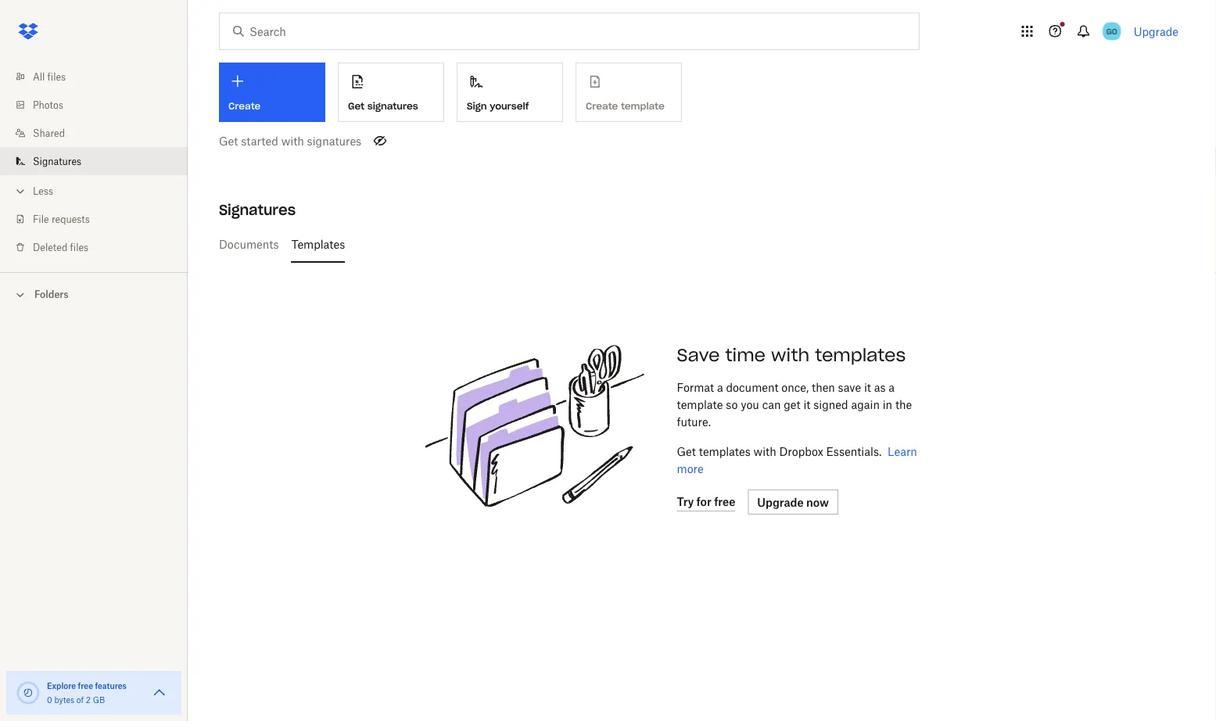 Task type: vqa. For each thing, say whether or not it's contained in the screenshot.
"in" to the middle
no



Task type: describe. For each thing, give the bounding box(es) containing it.
1 a from the left
[[718, 381, 724, 394]]

get
[[784, 398, 801, 411]]

signatures inside button
[[368, 100, 418, 112]]

Search in folder "Dropbox" text field
[[250, 23, 887, 40]]

document
[[727, 381, 779, 394]]

0
[[47, 695, 52, 705]]

get templates with dropbox essentials.
[[677, 445, 882, 458]]

shared link
[[13, 119, 188, 147]]

learn
[[888, 445, 918, 458]]

format
[[677, 381, 715, 394]]

get for get templates with dropbox essentials.
[[677, 445, 696, 458]]

all files link
[[13, 63, 188, 91]]

then
[[812, 381, 836, 394]]

save
[[839, 381, 862, 394]]

learn more link
[[677, 445, 918, 475]]

upgrade for upgrade link
[[1134, 25, 1179, 38]]

in
[[883, 398, 893, 411]]

deleted files link
[[13, 233, 188, 261]]

more
[[677, 462, 704, 475]]

dropbox
[[780, 445, 824, 458]]

for
[[697, 495, 712, 509]]

again
[[852, 398, 880, 411]]

signatures inside "list item"
[[33, 155, 81, 167]]

as
[[875, 381, 886, 394]]

the
[[896, 398, 913, 411]]

1 vertical spatial signatures
[[219, 201, 296, 219]]

gb
[[93, 695, 105, 705]]

future.
[[677, 415, 711, 428]]

signatures link
[[13, 147, 188, 175]]

folders button
[[0, 283, 188, 306]]

can
[[763, 398, 781, 411]]

get started with signatures
[[219, 134, 362, 148]]

explore
[[47, 681, 76, 691]]

files for all files
[[47, 71, 66, 83]]

of
[[77, 695, 84, 705]]

folders
[[34, 289, 69, 301]]

less
[[33, 185, 53, 197]]

less image
[[13, 184, 28, 199]]

learn more
[[677, 445, 918, 475]]

tab list containing documents
[[219, 225, 1173, 263]]

time
[[726, 344, 766, 366]]

signatures list item
[[0, 147, 188, 175]]

0 horizontal spatial it
[[804, 398, 811, 411]]

free inside button
[[715, 495, 736, 509]]

bytes
[[54, 695, 74, 705]]

with for templates
[[754, 445, 777, 458]]



Task type: locate. For each thing, give the bounding box(es) containing it.
save
[[677, 344, 720, 366]]

get left started
[[219, 134, 238, 148]]

get signatures button
[[338, 63, 444, 122]]

sign yourself button
[[457, 63, 563, 122]]

it left as
[[865, 381, 872, 394]]

all files
[[33, 71, 66, 83]]

files right all
[[47, 71, 66, 83]]

upgrade now button
[[748, 490, 839, 515]]

1 horizontal spatial a
[[889, 381, 895, 394]]

0 vertical spatial upgrade
[[1134, 25, 1179, 38]]

free inside "explore free features 0 bytes of 2 gb"
[[78, 681, 93, 691]]

sign yourself
[[467, 100, 529, 112]]

1 horizontal spatial it
[[865, 381, 872, 394]]

1 horizontal spatial free
[[715, 495, 736, 509]]

you
[[741, 398, 760, 411]]

once,
[[782, 381, 809, 394]]

0 vertical spatial get
[[348, 100, 365, 112]]

free
[[715, 495, 736, 509], [78, 681, 93, 691]]

so
[[726, 398, 738, 411]]

upgrade now
[[758, 496, 829, 509]]

go button
[[1100, 19, 1125, 44]]

dropbox image
[[13, 16, 44, 47]]

signatures up documents
[[219, 201, 296, 219]]

signatures
[[33, 155, 81, 167], [219, 201, 296, 219]]

0 vertical spatial files
[[47, 71, 66, 83]]

create
[[229, 100, 261, 112]]

upgrade right go dropdown button
[[1134, 25, 1179, 38]]

get signatures
[[348, 100, 418, 112]]

0 horizontal spatial free
[[78, 681, 93, 691]]

0 horizontal spatial signatures
[[307, 134, 362, 148]]

2 horizontal spatial get
[[677, 445, 696, 458]]

free right for on the right bottom of page
[[715, 495, 736, 509]]

started
[[241, 134, 278, 148]]

signatures down shared
[[33, 155, 81, 167]]

1 vertical spatial get
[[219, 134, 238, 148]]

photos link
[[13, 91, 188, 119]]

quota usage element
[[16, 681, 41, 706]]

with for started
[[281, 134, 304, 148]]

go
[[1107, 26, 1118, 36]]

1 vertical spatial signatures
[[307, 134, 362, 148]]

templates up 'more'
[[699, 445, 751, 458]]

0 horizontal spatial signatures
[[33, 155, 81, 167]]

get up get started with signatures
[[348, 100, 365, 112]]

1 vertical spatial files
[[70, 241, 89, 253]]

2
[[86, 695, 91, 705]]

explore free features 0 bytes of 2 gb
[[47, 681, 127, 705]]

create button
[[219, 63, 326, 122]]

1 vertical spatial upgrade
[[758, 496, 804, 509]]

list containing all files
[[0, 53, 188, 272]]

2 vertical spatial get
[[677, 445, 696, 458]]

1 vertical spatial it
[[804, 398, 811, 411]]

0 vertical spatial signatures
[[33, 155, 81, 167]]

0 vertical spatial signatures
[[368, 100, 418, 112]]

get inside button
[[348, 100, 365, 112]]

features
[[95, 681, 127, 691]]

1 horizontal spatial templates
[[816, 344, 906, 366]]

deleted
[[33, 241, 68, 253]]

upgrade link
[[1134, 25, 1179, 38]]

1 horizontal spatial get
[[348, 100, 365, 112]]

1 horizontal spatial signatures
[[368, 100, 418, 112]]

signed
[[814, 398, 849, 411]]

with right started
[[281, 134, 304, 148]]

get for get started with signatures
[[219, 134, 238, 148]]

sign
[[467, 100, 487, 112]]

upgrade left now
[[758, 496, 804, 509]]

a right as
[[889, 381, 895, 394]]

0 vertical spatial with
[[281, 134, 304, 148]]

essentials.
[[827, 445, 882, 458]]

1 horizontal spatial upgrade
[[1134, 25, 1179, 38]]

yourself
[[490, 100, 529, 112]]

0 horizontal spatial upgrade
[[758, 496, 804, 509]]

files for deleted files
[[70, 241, 89, 253]]

templates
[[816, 344, 906, 366], [699, 445, 751, 458]]

file requests link
[[13, 205, 188, 233]]

requests
[[52, 213, 90, 225]]

try for free button
[[677, 493, 736, 512]]

deleted files
[[33, 241, 89, 253]]

1 horizontal spatial files
[[70, 241, 89, 253]]

format a document once, then save it as a template so you can get it signed again in the future.
[[677, 381, 913, 428]]

1 vertical spatial templates
[[699, 445, 751, 458]]

with left dropbox
[[754, 445, 777, 458]]

upgrade for upgrade now
[[758, 496, 804, 509]]

0 horizontal spatial templates
[[699, 445, 751, 458]]

files right deleted
[[70, 241, 89, 253]]

get for get signatures
[[348, 100, 365, 112]]

templates tab
[[291, 225, 345, 263]]

signatures
[[368, 100, 418, 112], [307, 134, 362, 148]]

file
[[33, 213, 49, 225]]

template
[[677, 398, 723, 411]]

tab list
[[219, 225, 1173, 263]]

photos
[[33, 99, 63, 111]]

1 horizontal spatial signatures
[[219, 201, 296, 219]]

templates
[[291, 238, 345, 251]]

with up once,
[[772, 344, 810, 366]]

0 horizontal spatial a
[[718, 381, 724, 394]]

2 a from the left
[[889, 381, 895, 394]]

0 horizontal spatial files
[[47, 71, 66, 83]]

upgrade inside button
[[758, 496, 804, 509]]

all
[[33, 71, 45, 83]]

a
[[718, 381, 724, 394], [889, 381, 895, 394]]

free up "2"
[[78, 681, 93, 691]]

file requests
[[33, 213, 90, 225]]

shared
[[33, 127, 65, 139]]

documents
[[219, 238, 279, 251]]

templates up save
[[816, 344, 906, 366]]

0 vertical spatial templates
[[816, 344, 906, 366]]

now
[[807, 496, 829, 509]]

it right get
[[804, 398, 811, 411]]

documents tab
[[219, 225, 279, 263]]

files
[[47, 71, 66, 83], [70, 241, 89, 253]]

get
[[348, 100, 365, 112], [219, 134, 238, 148], [677, 445, 696, 458]]

try for free
[[677, 495, 736, 509]]

0 vertical spatial it
[[865, 381, 872, 394]]

save time with templates
[[677, 344, 906, 366]]

a right format
[[718, 381, 724, 394]]

it
[[865, 381, 872, 394], [804, 398, 811, 411]]

0 vertical spatial free
[[715, 495, 736, 509]]

list
[[0, 53, 188, 272]]

with for time
[[772, 344, 810, 366]]

1 vertical spatial free
[[78, 681, 93, 691]]

1 vertical spatial with
[[772, 344, 810, 366]]

upgrade
[[1134, 25, 1179, 38], [758, 496, 804, 509]]

0 horizontal spatial get
[[219, 134, 238, 148]]

get up 'more'
[[677, 445, 696, 458]]

2 vertical spatial with
[[754, 445, 777, 458]]

with
[[281, 134, 304, 148], [772, 344, 810, 366], [754, 445, 777, 458]]

try
[[677, 495, 694, 509]]



